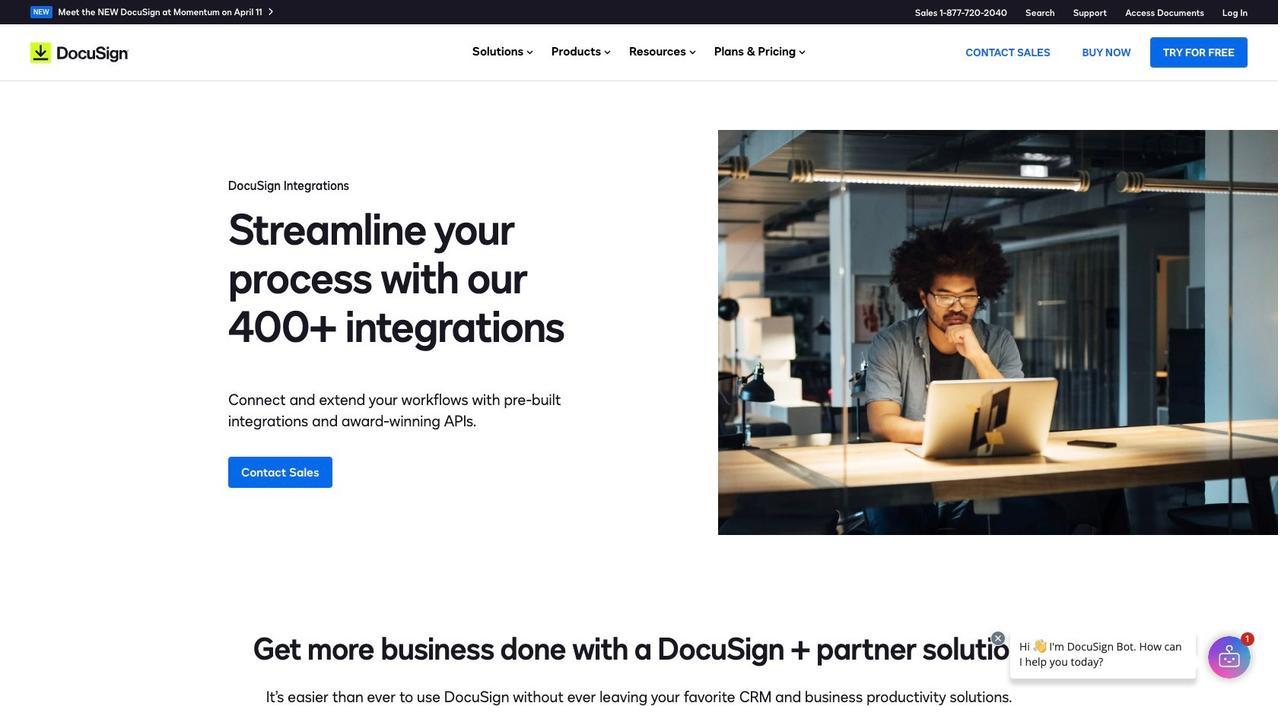 Task type: locate. For each thing, give the bounding box(es) containing it.
resource navigation element
[[0, 0, 1278, 24]]



Task type: describe. For each thing, give the bounding box(es) containing it.
men working on a laptop in the office image
[[718, 130, 1278, 536]]



Task type: vqa. For each thing, say whether or not it's contained in the screenshot.
"MEN WORKING ON A LAPTOP IN THE OFFICE" image
yes



